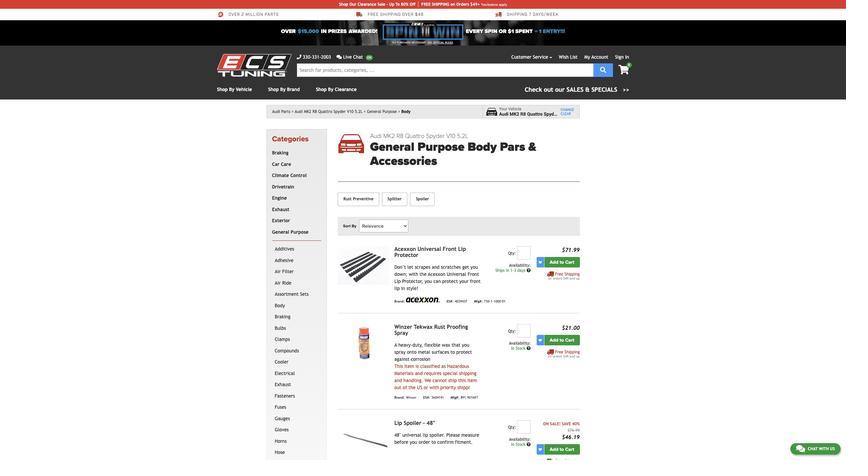 Task type: describe. For each thing, give the bounding box(es) containing it.
heavy-
[[399, 343, 413, 348]]

es#4039437 - t50-1-1000-01 - acexxon universal front lip protector - dont let scrapes and scratches get you down; with the acexxon universal front lip protector, you can protect your front lip in style! - acexxon - audi bmw volkswagen mercedes benz mini image
[[338, 247, 389, 285]]

as
[[442, 364, 446, 370]]

7
[[529, 12, 532, 17]]

3 cart from the top
[[565, 448, 575, 453]]

over for over $15,000 in prizes
[[281, 28, 296, 35]]

fuses
[[275, 405, 286, 411]]

over $15,000 in prizes
[[281, 28, 347, 35]]

1
[[539, 28, 542, 35]]

shop by clearance
[[316, 87, 357, 92]]

0 vertical spatial spoiler
[[416, 197, 429, 202]]

audi inside your vehicle audi mk2 r8 quattro spyder v10 5.2l
[[499, 112, 509, 117]]

special
[[443, 371, 458, 377]]

acexxon universal front lip protector link
[[395, 246, 466, 259]]

tekwax
[[414, 324, 433, 331]]

mk2 for audi mk2 r8 quattro spyder v10 5.2l
[[304, 109, 311, 114]]

is
[[416, 364, 419, 370]]

1000-
[[494, 300, 502, 304]]

shopping cart image
[[619, 65, 629, 75]]

$49+
[[471, 2, 480, 7]]

to down $46.19
[[560, 448, 564, 453]]

3 add to cart from the top
[[550, 448, 575, 453]]

v10 for audi mk2 r8 quattro spyder v10 5.2l
[[347, 109, 354, 114]]

audi parts link
[[272, 109, 294, 114]]

by for clearance
[[328, 87, 334, 92]]

protect inside a heavy-duty, flexible wax that you spray onto metal surfaces to protect against corrosion this item is classified as hazardous materials and requires special shipping and handling. we cannot ship this item out of the us or with priority shippi
[[457, 350, 472, 356]]

on for lip
[[548, 277, 552, 281]]

sign
[[615, 54, 624, 60]]

body inside audi mk2 r8 quattro spyder v10 5.2l general purpose body pars & accessories
[[468, 140, 497, 155]]

wish list link
[[559, 54, 578, 60]]

audi parts
[[272, 109, 290, 114]]

your vehicle audi mk2 r8 quattro spyder v10 5.2l
[[499, 107, 578, 117]]

air ride
[[275, 281, 292, 286]]

clear
[[561, 112, 571, 116]]

over 2 million parts link
[[217, 11, 279, 18]]

1 horizontal spatial general purpose link
[[367, 109, 400, 114]]

air ride link
[[274, 278, 320, 289]]

by for vehicle
[[229, 87, 235, 92]]

brand: for brand:
[[395, 300, 405, 304]]

1 vertical spatial in
[[506, 269, 509, 273]]

free shipping over $49 link
[[356, 11, 424, 18]]

1 vertical spatial winzer
[[406, 396, 417, 400]]

you left can
[[425, 279, 432, 285]]

sort
[[343, 224, 351, 229]]

duty,
[[413, 343, 423, 348]]

universal inside acexxon universal front lip protector
[[418, 246, 441, 253]]

us
[[417, 386, 423, 391]]

0 vertical spatial or
[[499, 28, 507, 35]]

free ship ping on orders $49+ *exclusions apply
[[421, 2, 507, 7]]

$49 for acexxon universal front lip protector
[[563, 277, 569, 281]]

comments image for chat
[[796, 445, 806, 453]]

0 vertical spatial braking link
[[271, 148, 320, 159]]

off
[[410, 2, 416, 7]]

3604141
[[432, 396, 444, 400]]

service
[[533, 54, 548, 60]]

ecs tuning image
[[217, 54, 291, 77]]

a heavy-duty, flexible wax that you spray onto metal surfaces to protect against corrosion this item is classified as hazardous materials and requires special shipping and handling. we cannot ship this item out of the us or with priority shippi
[[395, 343, 477, 391]]

$1
[[508, 28, 514, 35]]

0 horizontal spatial rust
[[344, 197, 352, 202]]

cart for $21.00
[[565, 338, 575, 344]]

clearance for our
[[358, 2, 376, 7]]

gauges
[[275, 417, 290, 422]]

exhaust link inside general purpose subcategories element
[[274, 380, 320, 391]]

audi for audi mk2 r8 quattro spyder v10 5.2l
[[295, 109, 303, 114]]

body link
[[274, 301, 320, 312]]

1 vertical spatial braking link
[[274, 312, 320, 323]]

acexxon - corporate logo image
[[406, 298, 440, 303]]

winzer tekwax rust proofing spray
[[395, 324, 468, 337]]

accessories
[[370, 154, 437, 169]]

0 vertical spatial exhaust
[[272, 207, 290, 212]]

0 horizontal spatial general purpose link
[[271, 227, 320, 238]]

see
[[428, 41, 432, 44]]

sales
[[567, 86, 584, 93]]

of
[[403, 386, 407, 391]]

engine link
[[271, 193, 320, 204]]

audi for audi parts
[[272, 109, 280, 114]]

0 vertical spatial on
[[451, 2, 455, 7]]

measure
[[462, 433, 480, 439]]

exterior link
[[271, 216, 320, 227]]

compounds link
[[274, 346, 320, 357]]

climate control
[[272, 173, 307, 179]]

your
[[499, 107, 508, 111]]

orders for $21.00
[[553, 355, 562, 359]]

40%
[[573, 423, 580, 427]]

general inside category navigation element
[[272, 230, 289, 235]]

v10 inside your vehicle audi mk2 r8 quattro spyder v10 5.2l
[[560, 112, 568, 117]]

you inside 48" universal lip spoiler. please measure before you order to confirm fitment.
[[410, 440, 417, 446]]

es#252088 - ls-48 - lip spoiler - 48" - 48" universal lip spoiler. please measure before you order to confirm fitment. - ecs - audi bmw volkswagen mercedes benz mini porsche image
[[338, 421, 389, 460]]

0 horizontal spatial shipping
[[380, 12, 401, 17]]

shop for shop by vehicle
[[217, 87, 228, 92]]

orders
[[457, 2, 469, 7]]

1 horizontal spatial 48"
[[427, 421, 435, 427]]

availability: for $21.00
[[509, 342, 531, 346]]

us
[[831, 447, 835, 452]]

shipping inside a heavy-duty, flexible wax that you spray onto metal surfaces to protect against corrosion this item is classified as hazardous materials and requires special shipping and handling. we cannot ship this item out of the us or with priority shippi
[[459, 371, 477, 377]]

fasteners link
[[274, 391, 320, 403]]

1 vertical spatial -
[[423, 421, 425, 427]]

no purchase necessary. see official rules .
[[393, 41, 454, 44]]

every
[[466, 28, 484, 35]]

1 in stock from the top
[[511, 347, 527, 351]]

0 vertical spatial exhaust link
[[271, 204, 320, 216]]

on
[[543, 423, 549, 427]]

$71.99
[[562, 247, 580, 254]]

vehicle inside your vehicle audi mk2 r8 quattro spyder v10 5.2l
[[509, 107, 522, 111]]

chat with us
[[808, 447, 835, 452]]

and up out
[[395, 379, 402, 384]]

spyder inside your vehicle audi mk2 r8 quattro spyder v10 5.2l
[[544, 112, 558, 117]]

you right get
[[471, 265, 478, 270]]

priority
[[441, 386, 456, 391]]

wish list
[[559, 54, 578, 60]]

3 add to cart button from the top
[[545, 445, 580, 456]]

spin
[[485, 28, 498, 35]]

fitment.
[[455, 440, 473, 446]]

sales & specials
[[567, 86, 618, 93]]

splitter
[[388, 197, 402, 202]]

spray
[[395, 350, 406, 356]]

1 vertical spatial spoiler
[[404, 421, 422, 427]]

mk2 inside your vehicle audi mk2 r8 quattro spyder v10 5.2l
[[510, 112, 520, 117]]

2 vertical spatial lip
[[395, 421, 402, 427]]

2 in stock from the top
[[511, 443, 527, 448]]

0 horizontal spatial item
[[405, 364, 414, 370]]

brand: for brand: winzer
[[395, 396, 405, 400]]

control
[[290, 173, 307, 179]]

2 stock from the top
[[516, 443, 526, 448]]

80%
[[401, 2, 409, 7]]

by for brand
[[280, 87, 286, 92]]

protect inside don't let scrapes and scratches get you down; with the acexxon universal front lip protector, you can protect your front lip in style!
[[442, 279, 458, 285]]

clearance for by
[[335, 87, 357, 92]]

requires
[[424, 371, 442, 377]]

rules
[[445, 41, 453, 44]]

shipping for $21.00
[[565, 350, 580, 355]]

purpose for general purpose link to the right
[[383, 109, 397, 114]]

5.2l inside your vehicle audi mk2 r8 quattro spyder v10 5.2l
[[569, 112, 578, 117]]

ships in 1-3 days
[[496, 269, 527, 273]]

winzer inside winzer tekwax rust proofing spray
[[395, 324, 412, 331]]

my account
[[585, 54, 609, 60]]

lip inside acexxon universal front lip protector
[[458, 246, 466, 253]]

1 horizontal spatial item
[[468, 379, 477, 384]]

adhesive
[[275, 258, 294, 264]]

proofing
[[447, 324, 468, 331]]

rust preventive
[[344, 197, 374, 202]]

our
[[350, 2, 357, 7]]

free for winzer tekwax rust proofing spray
[[555, 350, 564, 355]]

2 horizontal spatial with
[[819, 447, 829, 452]]

gloves link
[[274, 425, 320, 437]]

spoiler link
[[410, 193, 435, 207]]

braking for braking link to the top
[[272, 150, 289, 156]]

gauges link
[[274, 414, 320, 425]]

assortment
[[275, 292, 299, 297]]

es#3604141 - 891.9016kt - winzer tekwax rust proofing spray - a heavy-duty, flexible wax that you spray onto metal surfaces to protect against corrosion - winzer - audi bmw volkswagen mercedes benz mini porsche image
[[338, 325, 389, 363]]

r8 for audi mk2 r8 quattro spyder v10 5.2l
[[313, 109, 317, 114]]

flexible
[[425, 343, 441, 348]]

fasteners
[[275, 394, 295, 399]]

scrapes
[[415, 265, 431, 270]]

1- for 1000-
[[491, 300, 494, 304]]

1 horizontal spatial body
[[402, 109, 411, 114]]

shop by vehicle
[[217, 87, 252, 92]]

no
[[393, 41, 397, 44]]

330-
[[303, 54, 312, 60]]

2 vertical spatial in
[[511, 443, 515, 448]]

add for $21.00
[[550, 338, 559, 344]]

spyder for audi mk2 r8 quattro spyder v10 5.2l general purpose body pars & accessories
[[426, 132, 445, 140]]

3 add from the top
[[550, 448, 559, 453]]

add to cart button for $21.00
[[545, 336, 580, 346]]

please
[[447, 433, 460, 439]]

0 vertical spatial general
[[367, 109, 381, 114]]

search image
[[600, 67, 607, 73]]

change
[[561, 108, 574, 112]]

sign in link
[[615, 54, 629, 60]]

t50-
[[484, 300, 491, 304]]

purpose for leftmost general purpose link
[[291, 230, 309, 235]]

to down $71.99
[[560, 260, 564, 266]]

and down $71.99
[[570, 277, 575, 281]]

on sale!                         save 40% $76.99 $46.19
[[543, 423, 580, 441]]

lip inside don't let scrapes and scratches get you down; with the acexxon universal front lip protector, you can protect your front lip in style!
[[395, 279, 401, 285]]

chat with us link
[[791, 444, 841, 456]]

mfg#: for mfg#: t50-1-1000-01
[[474, 300, 483, 304]]

shop by vehicle link
[[217, 87, 252, 92]]

spent
[[516, 28, 533, 35]]

5.2l for audi mk2 r8 quattro spyder v10 5.2l general purpose body pars & accessories
[[457, 132, 469, 140]]

add to wish list image for $21.00
[[539, 339, 542, 343]]

don't let scrapes and scratches get you down; with the acexxon universal front lip protector, you can protect your front lip in style!
[[395, 265, 481, 292]]

with inside don't let scrapes and scratches get you down; with the acexxon universal front lip protector, you can protect your front lip in style!
[[409, 272, 418, 277]]

0 vertical spatial free
[[368, 12, 379, 17]]

surfaces
[[432, 350, 449, 356]]

over for over 2 million parts
[[229, 12, 240, 17]]



Task type: vqa. For each thing, say whether or not it's contained in the screenshot.
the with to the middle
yes



Task type: locate. For each thing, give the bounding box(es) containing it.
free shipping on orders $49 and up for $21.00
[[548, 350, 580, 359]]

01
[[502, 300, 506, 304]]

chat inside chat with us link
[[808, 447, 818, 452]]

add to cart button down $46.19
[[545, 445, 580, 456]]

48" inside 48" universal lip spoiler. please measure before you order to confirm fitment.
[[395, 433, 401, 439]]

0 vertical spatial &
[[586, 86, 590, 93]]

customer
[[512, 54, 532, 60]]

None number field
[[517, 247, 531, 260], [517, 325, 531, 338], [517, 421, 531, 435], [517, 247, 531, 260], [517, 325, 531, 338], [517, 421, 531, 435]]

1 vertical spatial add to cart
[[550, 338, 575, 344]]

0 vertical spatial add
[[550, 260, 559, 266]]

acexxon inside acexxon universal front lip protector
[[395, 246, 416, 253]]

1- left days
[[511, 269, 514, 273]]

up for $71.99
[[576, 277, 580, 281]]

1 horizontal spatial comments image
[[796, 445, 806, 453]]

shipping left 7
[[507, 12, 528, 17]]

universal inside don't let scrapes and scratches get you down; with the acexxon universal front lip protector, you can protect your front lip in style!
[[447, 272, 467, 277]]

purpose inside audi mk2 r8 quattro spyder v10 5.2l general purpose body pars & accessories
[[418, 140, 465, 155]]

1 vertical spatial in
[[511, 347, 515, 351]]

exhaust
[[272, 207, 290, 212], [275, 383, 291, 388]]

0 horizontal spatial universal
[[418, 246, 441, 253]]

v10 for audi mk2 r8 quattro spyder v10 5.2l general purpose body pars & accessories
[[446, 132, 456, 140]]

1 vertical spatial in stock
[[511, 443, 527, 448]]

front inside don't let scrapes and scratches get you down; with the acexxon universal front lip protector, you can protect your front lip in style!
[[468, 272, 479, 277]]

1 add to cart button from the top
[[545, 258, 580, 268]]

0 vertical spatial shipping
[[507, 12, 528, 17]]

add to cart down $46.19
[[550, 448, 575, 453]]

question circle image for $71.99
[[527, 269, 531, 273]]

2 add to cart button from the top
[[545, 336, 580, 346]]

free down $71.99
[[555, 272, 564, 277]]

0 vertical spatial cart
[[565, 260, 575, 266]]

$49 right over
[[415, 12, 424, 17]]

with inside a heavy-duty, flexible wax that you spray onto metal surfaces to protect against corrosion this item is classified as hazardous materials and requires special shipping and handling. we cannot ship this item out of the us or with priority shippi
[[430, 386, 439, 391]]

air left ride
[[275, 281, 281, 286]]

audi inside audi mk2 r8 quattro spyder v10 5.2l general purpose body pars & accessories
[[370, 132, 382, 140]]

brand: left 'acexxon - corporate logo'
[[395, 300, 405, 304]]

braking link up bulbs
[[274, 312, 320, 323]]

acexxon up don't
[[395, 246, 416, 253]]

prizes
[[328, 28, 347, 35]]

by right sort
[[352, 224, 357, 229]]

drivetrain
[[272, 184, 294, 190]]

my
[[585, 54, 590, 60]]

1 vertical spatial purpose
[[418, 140, 465, 155]]

1- for 3
[[511, 269, 514, 273]]

vehicle right your
[[509, 107, 522, 111]]

cart down $71.99
[[565, 260, 575, 266]]

es#: left 4039437
[[447, 300, 454, 304]]

audi mk2 r8 quattro spyder v10 5.2l link
[[295, 109, 366, 114]]

quattro down shop by clearance
[[318, 109, 332, 114]]

0 vertical spatial mfg#:
[[474, 300, 483, 304]]

2 air from the top
[[275, 281, 281, 286]]

universal up 'scrapes'
[[418, 246, 441, 253]]

1 vertical spatial acexxon
[[428, 272, 446, 277]]

es#: for es#: 4039437
[[447, 300, 454, 304]]

by up audi mk2 r8 quattro spyder v10 5.2l link
[[328, 87, 334, 92]]

0 vertical spatial lip
[[458, 246, 466, 253]]

free shipping on orders $49 and up
[[548, 272, 580, 281], [548, 350, 580, 359]]

front up 'scratches'
[[443, 246, 457, 253]]

rust right "tekwax"
[[434, 324, 445, 331]]

to down that
[[451, 350, 455, 356]]

exhaust link up exterior
[[271, 204, 320, 216]]

by
[[229, 87, 235, 92], [280, 87, 286, 92], [328, 87, 334, 92], [352, 224, 357, 229]]

shipping down $21.00
[[565, 350, 580, 355]]

2 up from the top
[[576, 355, 580, 359]]

the down 'scrapes'
[[420, 272, 427, 277]]

winzer tekwax rust proofing spray link
[[395, 324, 468, 337]]

add to cart button down $71.99
[[545, 258, 580, 268]]

in left the style! at the bottom left of the page
[[401, 286, 405, 292]]

=
[[535, 28, 538, 35]]

add to cart down $21.00
[[550, 338, 575, 344]]

shop for shop by brand
[[268, 87, 279, 92]]

2 add to cart from the top
[[550, 338, 575, 344]]

1 vertical spatial rust
[[434, 324, 445, 331]]

quattro inside your vehicle audi mk2 r8 quattro spyder v10 5.2l
[[527, 112, 543, 117]]

air for air ride
[[275, 281, 281, 286]]

braking link up the care
[[271, 148, 320, 159]]

shipping for $71.99
[[565, 272, 580, 277]]

general
[[367, 109, 381, 114], [370, 140, 415, 155], [272, 230, 289, 235]]

48" universal lip spoiler. please measure before you order to confirm fitment.
[[395, 433, 480, 446]]

lip down down;
[[395, 279, 401, 285]]

by down ecs tuning image
[[229, 87, 235, 92]]

2 cart from the top
[[565, 338, 575, 344]]

over
[[229, 12, 240, 17], [281, 28, 296, 35]]

mk2 up accessories
[[384, 132, 395, 140]]

add to cart down $71.99
[[550, 260, 575, 266]]

1 vertical spatial comments image
[[796, 445, 806, 453]]

shop for shop our clearance sale - up to 80% off
[[339, 2, 348, 7]]

1 stock from the top
[[516, 347, 526, 351]]

or inside a heavy-duty, flexible wax that you spray onto metal surfaces to protect against corrosion this item is classified as hazardous materials and requires special shipping and handling. we cannot ship this item out of the us or with priority shippi
[[424, 386, 428, 391]]

categories
[[272, 135, 309, 144]]

2 horizontal spatial r8
[[521, 112, 526, 117]]

entry!!!
[[543, 28, 565, 35]]

0 horizontal spatial lip
[[395, 286, 400, 292]]

on for proofing
[[548, 355, 552, 359]]

comments image inside chat with us link
[[796, 445, 806, 453]]

r8 inside your vehicle audi mk2 r8 quattro spyder v10 5.2l
[[521, 112, 526, 117]]

live chat link
[[337, 54, 373, 61]]

quattro for audi mk2 r8 quattro spyder v10 5.2l general purpose body pars & accessories
[[405, 132, 425, 140]]

2 qty: from the top
[[508, 330, 516, 334]]

against
[[395, 357, 410, 363]]

0 horizontal spatial quattro
[[318, 109, 332, 114]]

es#: left 3604141
[[423, 396, 430, 400]]

$15,000
[[298, 28, 319, 35]]

in
[[625, 54, 629, 60], [511, 347, 515, 351], [511, 443, 515, 448]]

can
[[434, 279, 441, 285]]

item right this
[[468, 379, 477, 384]]

1 horizontal spatial clearance
[[358, 2, 376, 7]]

331-
[[312, 54, 321, 60]]

with left us
[[819, 447, 829, 452]]

1 vertical spatial over
[[281, 28, 296, 35]]

general purpose for leftmost general purpose link
[[272, 230, 309, 235]]

quattro left clear
[[527, 112, 543, 117]]

lip down down;
[[395, 286, 400, 292]]

comments image
[[337, 55, 342, 59], [796, 445, 806, 453]]

account
[[592, 54, 609, 60]]

2 vertical spatial in
[[401, 286, 405, 292]]

free down $21.00
[[555, 350, 564, 355]]

r8 for audi mk2 r8 quattro spyder v10 5.2l general purpose body pars & accessories
[[397, 132, 404, 140]]

ships
[[496, 269, 505, 273]]

mk2
[[304, 109, 311, 114], [510, 112, 520, 117], [384, 132, 395, 140]]

with up protector,
[[409, 272, 418, 277]]

braking up bulbs
[[275, 315, 291, 320]]

& right the sales
[[586, 86, 590, 93]]

purpose inside category navigation element
[[291, 230, 309, 235]]

days/week
[[533, 12, 559, 17]]

add to wish list image
[[539, 261, 542, 264], [539, 339, 542, 343], [539, 449, 542, 452]]

free for acexxon universal front lip protector
[[555, 272, 564, 277]]

fuses link
[[274, 403, 320, 414]]

0 vertical spatial $49
[[415, 12, 424, 17]]

0 vertical spatial rust
[[344, 197, 352, 202]]

1 horizontal spatial or
[[499, 28, 507, 35]]

0 vertical spatial vehicle
[[236, 87, 252, 92]]

you inside a heavy-duty, flexible wax that you spray onto metal surfaces to protect against corrosion this item is classified as hazardous materials and requires special shipping and handling. we cannot ship this item out of the us or with priority shippi
[[462, 343, 470, 348]]

free shipping on orders $49 and up for $71.99
[[548, 272, 580, 281]]

1 vertical spatial mfg#:
[[451, 396, 460, 400]]

over left $15,000
[[281, 28, 296, 35]]

days
[[518, 269, 526, 273]]

comments image inside live chat "link"
[[337, 55, 342, 59]]

climate
[[272, 173, 289, 179]]

audi mk2 r8 quattro spyder v10 5.2l
[[295, 109, 363, 114]]

add for $71.99
[[550, 260, 559, 266]]

add to cart for $21.00
[[550, 338, 575, 344]]

add to cart button for $71.99
[[545, 258, 580, 268]]

lip inside don't let scrapes and scratches get you down; with the acexxon universal front lip protector, you can protect your front lip in style!
[[395, 286, 400, 292]]

1 add to wish list image from the top
[[539, 261, 542, 264]]

0 vertical spatial general purpose link
[[367, 109, 400, 114]]

1 question circle image from the top
[[527, 269, 531, 273]]

0 horizontal spatial chat
[[353, 54, 363, 60]]

add to cart button down $21.00
[[545, 336, 580, 346]]

0 horizontal spatial over
[[229, 12, 240, 17]]

to inside a heavy-duty, flexible wax that you spray onto metal surfaces to protect against corrosion this item is classified as hazardous materials and requires special shipping and handling. we cannot ship this item out of the us or with priority shippi
[[451, 350, 455, 356]]

shop our clearance sale - up to 80% off link
[[339, 1, 419, 7]]

3 availability: from the top
[[509, 438, 531, 443]]

acexxon
[[395, 246, 416, 253], [428, 272, 446, 277]]

0 vertical spatial over
[[229, 12, 240, 17]]

phone image
[[297, 55, 302, 59]]

es#: 4039437
[[447, 300, 467, 304]]

mk2 right parts
[[304, 109, 311, 114]]

you down universal
[[410, 440, 417, 446]]

0 vertical spatial general purpose
[[367, 109, 397, 114]]

2 vertical spatial general
[[272, 230, 289, 235]]

purchase
[[397, 41, 411, 44]]

acexxon up can
[[428, 272, 446, 277]]

the inside don't let scrapes and scratches get you down; with the acexxon universal front lip protector, you can protect your front lip in style!
[[420, 272, 427, 277]]

1 horizontal spatial general purpose
[[367, 109, 397, 114]]

1- left 01 on the right of page
[[491, 300, 494, 304]]

shipping up this
[[459, 371, 477, 377]]

5.2l inside audi mk2 r8 quattro spyder v10 5.2l general purpose body pars & accessories
[[457, 132, 469, 140]]

and inside don't let scrapes and scratches get you down; with the acexxon universal front lip protector, you can protect your front lip in style!
[[432, 265, 440, 270]]

spray
[[395, 331, 408, 337]]

free down shop our clearance sale - up to 80% off
[[368, 12, 379, 17]]

0 horizontal spatial front
[[443, 246, 457, 253]]

0 horizontal spatial mk2
[[304, 109, 311, 114]]

1 horizontal spatial v10
[[446, 132, 456, 140]]

hose link
[[274, 448, 320, 459]]

general purpose inside category navigation element
[[272, 230, 309, 235]]

change link
[[561, 108, 574, 112]]

add to wish list image for $71.99
[[539, 261, 542, 264]]

general inside audi mk2 r8 quattro spyder v10 5.2l general purpose body pars & accessories
[[370, 140, 415, 155]]

0 horizontal spatial comments image
[[337, 55, 342, 59]]

spyder inside audi mk2 r8 quattro spyder v10 5.2l general purpose body pars & accessories
[[426, 132, 445, 140]]

air left filter
[[275, 269, 281, 275]]

and down is
[[415, 371, 423, 377]]

$49 down $21.00
[[563, 355, 569, 359]]

orders for $71.99
[[553, 277, 562, 281]]

spoiler.
[[430, 433, 445, 439]]

spoiler right splitter
[[416, 197, 429, 202]]

audi mk2 r8 quattro spyder v10 5.2l general purpose body pars & accessories
[[370, 132, 537, 169]]

1 vertical spatial braking
[[275, 315, 291, 320]]

and down $21.00
[[570, 355, 575, 359]]

shippi
[[458, 386, 470, 391]]

& inside audi mk2 r8 quattro spyder v10 5.2l general purpose body pars & accessories
[[529, 140, 537, 155]]

parts
[[265, 12, 279, 17]]

cart down $46.19
[[565, 448, 575, 453]]

cart down $21.00
[[565, 338, 575, 344]]

in right ships
[[506, 269, 509, 273]]

0 horizontal spatial -
[[387, 2, 388, 7]]

ecs tuning 'spin to win' contest logo image
[[383, 23, 463, 40]]

shipping down up
[[380, 12, 401, 17]]

acexxon inside don't let scrapes and scratches get you down; with the acexxon universal front lip protector, you can protect your front lip in style!
[[428, 272, 446, 277]]

0 vertical spatial in
[[625, 54, 629, 60]]

2 vertical spatial qty:
[[508, 426, 516, 431]]

add to cart for $71.99
[[550, 260, 575, 266]]

1 horizontal spatial universal
[[447, 272, 467, 277]]

1 vertical spatial exhaust
[[275, 383, 291, 388]]

quattro for audi mk2 r8 quattro spyder v10 5.2l
[[318, 109, 332, 114]]

spyder for audi mk2 r8 quattro spyder v10 5.2l
[[334, 109, 346, 114]]

0 vertical spatial in
[[321, 28, 327, 35]]

0 vertical spatial qty:
[[508, 251, 516, 256]]

891.9016kt
[[461, 396, 478, 400]]

mfg#: left t50-
[[474, 300, 483, 304]]

1 vertical spatial question circle image
[[527, 347, 531, 351]]

3 question circle image from the top
[[527, 443, 531, 448]]

- up "order"
[[423, 421, 425, 427]]

2 add from the top
[[550, 338, 559, 344]]

1 qty: from the top
[[508, 251, 516, 256]]

stock
[[516, 347, 526, 351], [516, 443, 526, 448]]

availability: for $71.99
[[509, 264, 531, 268]]

1 availability: from the top
[[509, 264, 531, 268]]

mk2 for audi mk2 r8 quattro spyder v10 5.2l general purpose body pars & accessories
[[384, 132, 395, 140]]

general purpose subcategories element
[[272, 241, 321, 461]]

shop for shop by clearance
[[316, 87, 327, 92]]

$76.99
[[568, 429, 580, 434]]

brand: down out
[[395, 396, 405, 400]]

braking inside general purpose subcategories element
[[275, 315, 291, 320]]

1 horizontal spatial shipping
[[459, 371, 477, 377]]

mfg#: for mfg#: 891.9016kt
[[451, 396, 460, 400]]

0 horizontal spatial acexxon
[[395, 246, 416, 253]]

exhaust down "electrical"
[[275, 383, 291, 388]]

and right 'scrapes'
[[432, 265, 440, 270]]

r8 inside audi mk2 r8 quattro spyder v10 5.2l general purpose body pars & accessories
[[397, 132, 404, 140]]

1 vertical spatial free shipping on orders $49 and up
[[548, 350, 580, 359]]

chat inside live chat "link"
[[353, 54, 363, 60]]

1 vertical spatial air
[[275, 281, 281, 286]]

0 horizontal spatial 5.2l
[[355, 109, 363, 114]]

in left prizes
[[321, 28, 327, 35]]

you right that
[[462, 343, 470, 348]]

up down $71.99
[[576, 277, 580, 281]]

.
[[453, 41, 454, 44]]

48" up the spoiler.
[[427, 421, 435, 427]]

1 horizontal spatial front
[[468, 272, 479, 277]]

2 add to wish list image from the top
[[539, 339, 542, 343]]

1 vertical spatial general purpose link
[[271, 227, 320, 238]]

spyder
[[334, 109, 346, 114], [544, 112, 558, 117], [426, 132, 445, 140]]

0 horizontal spatial the
[[409, 386, 416, 391]]

in inside don't let scrapes and scratches get you down; with the acexxon universal front lip protector, you can protect your front lip in style!
[[401, 286, 405, 292]]

0 vertical spatial comments image
[[337, 55, 342, 59]]

shop
[[339, 2, 348, 7], [217, 87, 228, 92], [268, 87, 279, 92], [316, 87, 327, 92]]

my account link
[[585, 54, 609, 60]]

2 availability: from the top
[[509, 342, 531, 346]]

shipping inside shipping 7 days/week link
[[507, 12, 528, 17]]

1 orders from the top
[[553, 277, 562, 281]]

0 vertical spatial universal
[[418, 246, 441, 253]]

1-
[[511, 269, 514, 273], [491, 300, 494, 304]]

pars
[[500, 140, 526, 155]]

1 cart from the top
[[565, 260, 575, 266]]

1 up from the top
[[576, 277, 580, 281]]

1 horizontal spatial spyder
[[426, 132, 445, 140]]

car care
[[272, 162, 291, 167]]

this
[[395, 364, 403, 370]]

1 vertical spatial brand:
[[395, 396, 405, 400]]

category navigation element
[[266, 129, 327, 461]]

mk2 inside audi mk2 r8 quattro spyder v10 5.2l general purpose body pars & accessories
[[384, 132, 395, 140]]

lip inside 48" universal lip spoiler. please measure before you order to confirm fitment.
[[423, 433, 428, 439]]

free
[[368, 12, 379, 17], [555, 272, 564, 277], [555, 350, 564, 355]]

the right the of at the left of page
[[409, 386, 416, 391]]

save
[[562, 423, 571, 427]]

shipping
[[507, 12, 528, 17], [565, 272, 580, 277], [565, 350, 580, 355]]

48" up before
[[395, 433, 401, 439]]

rust inside winzer tekwax rust proofing spray
[[434, 324, 445, 331]]

1 horizontal spatial &
[[586, 86, 590, 93]]

qty:
[[508, 251, 516, 256], [508, 330, 516, 334], [508, 426, 516, 431]]

2 vertical spatial add to wish list image
[[539, 449, 542, 452]]

air for air filter
[[275, 269, 281, 275]]

air
[[275, 269, 281, 275], [275, 281, 281, 286]]

orders down $21.00
[[553, 355, 562, 359]]

quattro
[[318, 109, 332, 114], [527, 112, 543, 117], [405, 132, 425, 140]]

3 qty: from the top
[[508, 426, 516, 431]]

0 horizontal spatial purpose
[[291, 230, 309, 235]]

1 add from the top
[[550, 260, 559, 266]]

1 vertical spatial the
[[409, 386, 416, 391]]

1 vertical spatial general purpose
[[272, 230, 309, 235]]

2 vertical spatial $49
[[563, 355, 569, 359]]

es#: 3604141
[[423, 396, 444, 400]]

materials
[[395, 371, 414, 377]]

qty: for lip
[[508, 251, 516, 256]]

protect
[[442, 279, 458, 285], [457, 350, 472, 356]]

cart for $71.99
[[565, 260, 575, 266]]

qty: for proofing
[[508, 330, 516, 334]]

cannot
[[433, 379, 447, 384]]

& right the pars
[[529, 140, 537, 155]]

es#:
[[447, 300, 454, 304], [423, 396, 430, 400]]

to down the spoiler.
[[432, 440, 436, 446]]

comments image for live
[[337, 55, 342, 59]]

lip up before
[[395, 421, 402, 427]]

braking up car care
[[272, 150, 289, 156]]

sign in
[[615, 54, 629, 60]]

filter
[[282, 269, 294, 275]]

1 vertical spatial add to wish list image
[[539, 339, 542, 343]]

winzer down the of at the left of page
[[406, 396, 417, 400]]

over
[[402, 12, 414, 17]]

or left $1
[[499, 28, 507, 35]]

question circle image for $21.00
[[527, 347, 531, 351]]

clamps link
[[274, 335, 320, 346]]

1 add to cart from the top
[[550, 260, 575, 266]]

sale
[[378, 2, 385, 7]]

$49 for winzer tekwax rust proofing spray
[[563, 355, 569, 359]]

2003
[[321, 54, 331, 60]]

2 free shipping on orders $49 and up from the top
[[548, 350, 580, 359]]

cart
[[565, 260, 575, 266], [565, 338, 575, 344], [565, 448, 575, 453]]

protector
[[395, 252, 419, 259]]

1 horizontal spatial mfg#:
[[474, 300, 483, 304]]

0 vertical spatial air
[[275, 269, 281, 275]]

2 vertical spatial add
[[550, 448, 559, 453]]

general purpose for general purpose link to the right
[[367, 109, 397, 114]]

item left is
[[405, 364, 414, 370]]

to down $21.00
[[560, 338, 564, 344]]

clearance right our
[[358, 2, 376, 7]]

1 vertical spatial exhaust link
[[274, 380, 320, 391]]

v10 inside audi mk2 r8 quattro spyder v10 5.2l general purpose body pars & accessories
[[446, 132, 456, 140]]

free shipping on orders $49 and up down $21.00
[[548, 350, 580, 359]]

audi for audi mk2 r8 quattro spyder v10 5.2l general purpose body pars & accessories
[[370, 132, 382, 140]]

with down cannot
[[430, 386, 439, 391]]

es#: for es#: 3604141
[[423, 396, 430, 400]]

1 brand: from the top
[[395, 300, 405, 304]]

to inside 48" universal lip spoiler. please measure before you order to confirm fitment.
[[432, 440, 436, 446]]

quattro up accessories
[[405, 132, 425, 140]]

free shipping on orders $49 and up down $71.99
[[548, 272, 580, 281]]

Search text field
[[297, 64, 594, 77]]

0 vertical spatial body
[[402, 109, 411, 114]]

official
[[433, 41, 445, 44]]

2 horizontal spatial in
[[506, 269, 509, 273]]

up down $21.00
[[576, 355, 580, 359]]

0 vertical spatial 48"
[[427, 421, 435, 427]]

2 orders from the top
[[553, 355, 562, 359]]

chat left us
[[808, 447, 818, 452]]

protect down that
[[457, 350, 472, 356]]

1 vertical spatial stock
[[516, 443, 526, 448]]

0 horizontal spatial with
[[409, 272, 418, 277]]

0 vertical spatial 1-
[[511, 269, 514, 273]]

clearance up audi mk2 r8 quattro spyder v10 5.2l link
[[335, 87, 357, 92]]

onto
[[407, 350, 417, 356]]

2 vertical spatial availability:
[[509, 438, 531, 443]]

1 vertical spatial add to cart button
[[545, 336, 580, 346]]

2 vertical spatial shipping
[[565, 350, 580, 355]]

front
[[443, 246, 457, 253], [468, 272, 479, 277]]

shipping
[[380, 12, 401, 17], [459, 371, 477, 377]]

0 vertical spatial chat
[[353, 54, 363, 60]]

1 horizontal spatial 5.2l
[[457, 132, 469, 140]]

lip up "order"
[[423, 433, 428, 439]]

1 vertical spatial qty:
[[508, 330, 516, 334]]

lip
[[395, 286, 400, 292], [423, 433, 428, 439]]

0 horizontal spatial r8
[[313, 109, 317, 114]]

body inside general purpose subcategories element
[[275, 303, 285, 309]]

up for $21.00
[[576, 355, 580, 359]]

1 air from the top
[[275, 269, 281, 275]]

- left up
[[387, 2, 388, 7]]

2 question circle image from the top
[[527, 347, 531, 351]]

2 vertical spatial with
[[819, 447, 829, 452]]

chat right live
[[353, 54, 363, 60]]

question circle image
[[527, 269, 531, 273], [527, 347, 531, 351], [527, 443, 531, 448]]

with
[[409, 272, 418, 277], [430, 386, 439, 391], [819, 447, 829, 452]]

the
[[420, 272, 427, 277], [409, 386, 416, 391]]

lip up get
[[458, 246, 466, 253]]

0 vertical spatial item
[[405, 364, 414, 370]]

quattro inside audi mk2 r8 quattro spyder v10 5.2l general purpose body pars & accessories
[[405, 132, 425, 140]]

1 vertical spatial 1-
[[491, 300, 494, 304]]

1 free shipping on orders $49 and up from the top
[[548, 272, 580, 281]]

the inside a heavy-duty, flexible wax that you spray onto metal surfaces to protect against corrosion this item is classified as hazardous materials and requires special shipping and handling. we cannot ship this item out of the us or with priority shippi
[[409, 386, 416, 391]]

audi
[[272, 109, 280, 114], [295, 109, 303, 114], [499, 112, 509, 117], [370, 132, 382, 140]]

exhaust inside general purpose subcategories element
[[275, 383, 291, 388]]

5.2l for audi mk2 r8 quattro spyder v10 5.2l
[[355, 109, 363, 114]]

0 vertical spatial lip
[[395, 286, 400, 292]]

2 vertical spatial on
[[548, 355, 552, 359]]

air filter link
[[274, 267, 320, 278]]

braking for bottom braking link
[[275, 315, 291, 320]]

shipping down $71.99
[[565, 272, 580, 277]]

$49 down $71.99
[[563, 277, 569, 281]]

vehicle down ecs tuning image
[[236, 87, 252, 92]]

rust
[[344, 197, 352, 202], [434, 324, 445, 331]]

confirm
[[438, 440, 454, 446]]

front inside acexxon universal front lip protector
[[443, 246, 457, 253]]

front up the front
[[468, 272, 479, 277]]

comments image left chat with us
[[796, 445, 806, 453]]

mfg#: down "priority"
[[451, 396, 460, 400]]

3 add to wish list image from the top
[[539, 449, 542, 452]]

0 horizontal spatial in
[[321, 28, 327, 35]]

2 brand: from the top
[[395, 396, 405, 400]]



